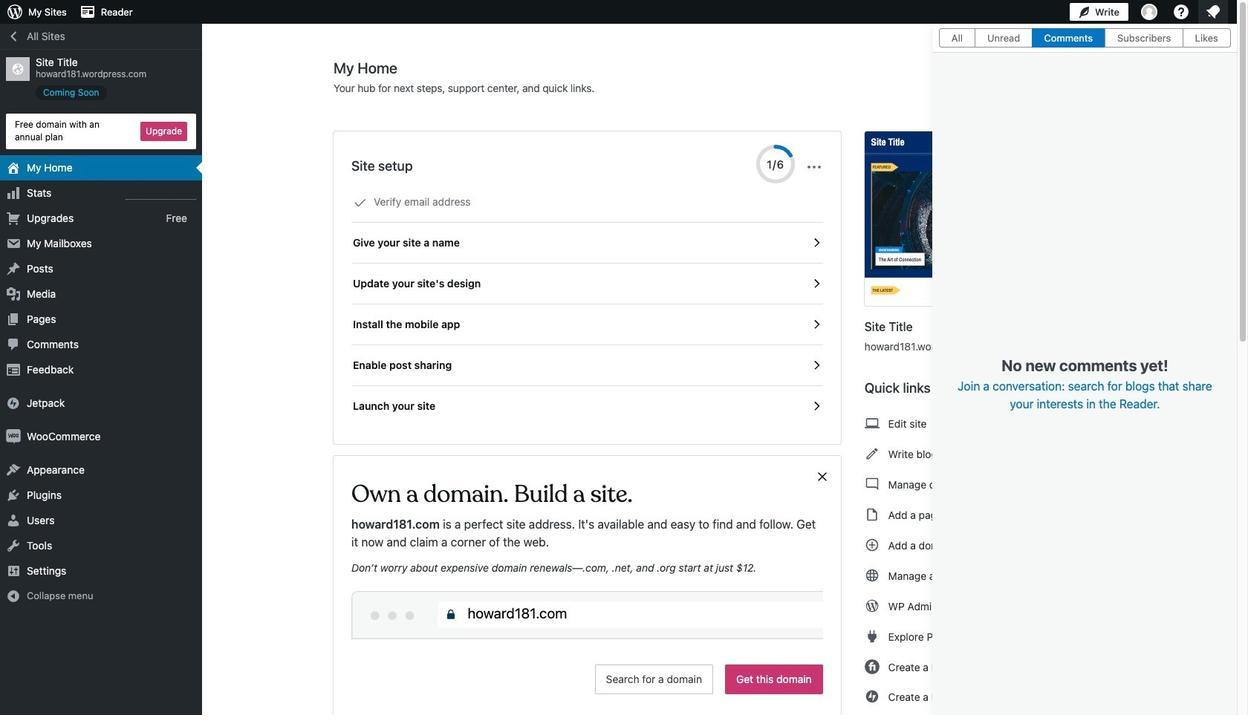 Task type: describe. For each thing, give the bounding box(es) containing it.
3 tab from the left
[[1032, 28, 1105, 48]]

my profile image
[[1141, 4, 1158, 20]]

2 tab from the left
[[975, 28, 1032, 48]]

2 task enabled image from the top
[[810, 359, 823, 372]]

2 img image from the top
[[6, 429, 21, 444]]

4 tab from the left
[[1105, 28, 1183, 48]]

dismiss settings image
[[805, 158, 823, 176]]

1 img image from the top
[[6, 396, 21, 411]]

edit image
[[865, 445, 880, 463]]

dismiss domain name promotion image
[[816, 468, 829, 486]]

1 task enabled image from the top
[[810, 277, 823, 291]]



Task type: locate. For each thing, give the bounding box(es) containing it.
3 task enabled image from the top
[[810, 400, 823, 413]]

5 tab from the left
[[1183, 28, 1231, 48]]

manage your notifications image
[[1205, 3, 1222, 21]]

1 task enabled image from the top
[[810, 236, 823, 250]]

tab
[[939, 28, 975, 48], [975, 28, 1032, 48], [1032, 28, 1105, 48], [1105, 28, 1183, 48], [1183, 28, 1231, 48]]

2 task enabled image from the top
[[810, 318, 823, 331]]

laptop image
[[865, 415, 880, 432]]

help image
[[1173, 3, 1190, 21]]

task enabled image
[[810, 236, 823, 250], [810, 318, 823, 331], [810, 400, 823, 413]]

task enabled image
[[810, 277, 823, 291], [810, 359, 823, 372]]

0 vertical spatial task enabled image
[[810, 236, 823, 250]]

0 vertical spatial task enabled image
[[810, 277, 823, 291]]

main content
[[334, 59, 1118, 716]]

2 vertical spatial task enabled image
[[810, 400, 823, 413]]

insert_drive_file image
[[865, 506, 880, 524]]

1 tab from the left
[[939, 28, 975, 48]]

progress bar
[[756, 145, 795, 184]]

img image
[[6, 396, 21, 411], [6, 429, 21, 444]]

1 vertical spatial task enabled image
[[810, 359, 823, 372]]

0 vertical spatial img image
[[6, 396, 21, 411]]

1 vertical spatial img image
[[6, 429, 21, 444]]

mode_comment image
[[865, 476, 880, 493]]

highest hourly views 0 image
[[126, 190, 196, 200]]

1 vertical spatial task enabled image
[[810, 318, 823, 331]]

filter notifications tab list
[[933, 24, 1237, 52]]

launchpad checklist element
[[351, 182, 823, 427]]



Task type: vqa. For each thing, say whether or not it's contained in the screenshot.
1st tab from the right
yes



